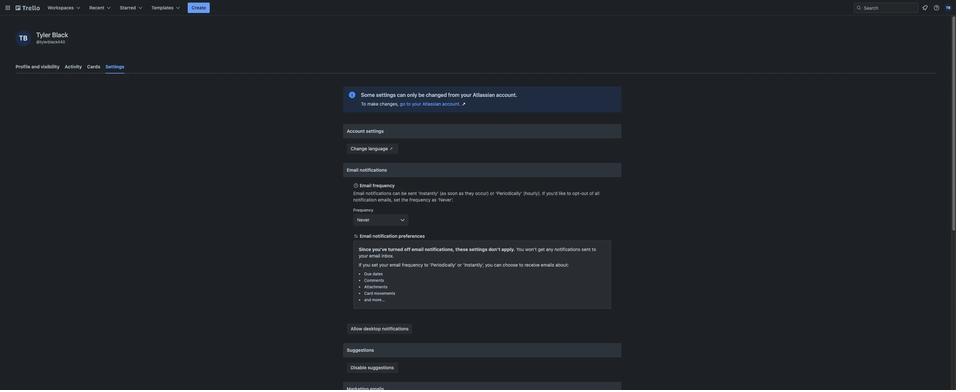 Task type: locate. For each thing, give the bounding box(es) containing it.
0 horizontal spatial and
[[31, 64, 40, 69]]

2 horizontal spatial email
[[412, 247, 424, 252]]

2 vertical spatial frequency
[[402, 262, 423, 268]]

notifications inside you won't get any notifications sent to your email inbox.
[[555, 247, 581, 252]]

email
[[347, 167, 359, 173], [360, 183, 372, 188], [354, 190, 365, 196], [360, 233, 372, 239]]

to inside you won't get any notifications sent to your email inbox.
[[592, 247, 597, 252]]

to
[[407, 101, 411, 107], [568, 190, 572, 196], [592, 247, 597, 252], [425, 262, 429, 268], [520, 262, 524, 268]]

0 horizontal spatial you
[[363, 262, 371, 268]]

and down card
[[365, 297, 371, 302]]

tylerblack440
[[40, 40, 65, 44]]

1 vertical spatial email
[[370, 253, 381, 259]]

be up the the
[[402, 190, 407, 196]]

due
[[365, 271, 372, 276]]

settings
[[106, 64, 124, 69]]

profile
[[16, 64, 30, 69]]

or left 'instantly',
[[458, 262, 462, 268]]

settings for some
[[376, 92, 396, 98]]

email down email notifications
[[360, 183, 372, 188]]

settings left don't
[[470, 247, 488, 252]]

1 horizontal spatial you
[[486, 262, 493, 268]]

set
[[394, 197, 401, 202], [372, 262, 378, 268]]

0 vertical spatial atlassian
[[473, 92, 495, 98]]

1 horizontal spatial be
[[419, 92, 425, 98]]

if left you'd
[[543, 190, 546, 196]]

0 vertical spatial if
[[543, 190, 546, 196]]

0 vertical spatial email
[[412, 247, 424, 252]]

email notification preferences
[[360, 233, 425, 239]]

language
[[369, 146, 388, 151]]

go
[[400, 101, 406, 107]]

notifications down email frequency
[[366, 190, 392, 196]]

as
[[459, 190, 464, 196], [432, 197, 437, 202]]

1 vertical spatial set
[[372, 262, 378, 268]]

1 vertical spatial or
[[458, 262, 462, 268]]

your down the since
[[359, 253, 368, 259]]

1 vertical spatial as
[[432, 197, 437, 202]]

notification up "frequency"
[[354, 197, 377, 202]]

to
[[361, 101, 366, 107]]

workspaces button
[[44, 3, 84, 13]]

apply.
[[502, 247, 515, 252]]

'instantly',
[[463, 262, 484, 268]]

'instantly'
[[419, 190, 439, 196]]

won't
[[526, 247, 537, 252]]

0 horizontal spatial or
[[458, 262, 462, 268]]

0 vertical spatial notification
[[354, 197, 377, 202]]

email
[[412, 247, 424, 252], [370, 253, 381, 259], [390, 262, 401, 268]]

0 vertical spatial and
[[31, 64, 40, 69]]

1 horizontal spatial email
[[390, 262, 401, 268]]

notifications
[[360, 167, 387, 173], [366, 190, 392, 196], [555, 247, 581, 252], [382, 326, 409, 331]]

1 horizontal spatial set
[[394, 197, 401, 202]]

these
[[456, 247, 468, 252]]

you right 'instantly',
[[486, 262, 493, 268]]

as left they at the left of page
[[459, 190, 464, 196]]

email down inbox.
[[390, 262, 401, 268]]

0 horizontal spatial set
[[372, 262, 378, 268]]

can left choose
[[494, 262, 502, 268]]

settings for account
[[366, 128, 384, 134]]

email up the since
[[360, 233, 372, 239]]

email inside you won't get any notifications sent to your email inbox.
[[370, 253, 381, 259]]

can up go
[[397, 92, 406, 98]]

email up "frequency"
[[354, 190, 365, 196]]

since
[[359, 247, 371, 252]]

0 horizontal spatial email
[[370, 253, 381, 259]]

0 vertical spatial frequency
[[373, 183, 395, 188]]

to inside "email notifications can be sent 'instantly' (as soon as they occur) or 'periodically' (hourly). if you'd like to opt-out of all notification emails, set the frequency as 'never'."
[[568, 190, 572, 196]]

0 horizontal spatial sent
[[408, 190, 417, 196]]

be right only
[[419, 92, 425, 98]]

cards link
[[87, 61, 100, 73]]

sent
[[408, 190, 417, 196], [582, 247, 591, 252]]

email for your
[[390, 262, 401, 268]]

the
[[402, 197, 409, 202]]

settings link
[[106, 61, 124, 74]]

email for off
[[412, 247, 424, 252]]

'periodically'
[[430, 262, 457, 268]]

be inside "email notifications can be sent 'instantly' (as soon as they occur) or 'periodically' (hourly). if you'd like to opt-out of all notification emails, set the frequency as 'never'."
[[402, 190, 407, 196]]

if inside "email notifications can be sent 'instantly' (as soon as they occur) or 'periodically' (hourly). if you'd like to opt-out of all notification emails, set the frequency as 'never'."
[[543, 190, 546, 196]]

frequency down 'instantly'
[[410, 197, 431, 202]]

changed
[[426, 92, 447, 98]]

and
[[31, 64, 40, 69], [365, 297, 371, 302]]

1 vertical spatial sent
[[582, 247, 591, 252]]

you
[[363, 262, 371, 268], [486, 262, 493, 268]]

1 vertical spatial be
[[402, 190, 407, 196]]

1 horizontal spatial if
[[543, 190, 546, 196]]

if down the since
[[359, 262, 362, 268]]

0 vertical spatial can
[[397, 92, 406, 98]]

email down change
[[347, 167, 359, 173]]

or right occur)
[[490, 190, 495, 196]]

frequency
[[354, 208, 374, 213]]

set left the the
[[394, 197, 401, 202]]

card
[[365, 291, 373, 296]]

notifications,
[[425, 247, 455, 252]]

and right profile
[[31, 64, 40, 69]]

notification up you've
[[373, 233, 398, 239]]

1 vertical spatial frequency
[[410, 197, 431, 202]]

0 vertical spatial be
[[419, 92, 425, 98]]

2 vertical spatial email
[[390, 262, 401, 268]]

0 vertical spatial sent
[[408, 190, 417, 196]]

atlassian down changed
[[423, 101, 442, 107]]

tyler black (tylerblack440) image
[[16, 30, 31, 46]]

as down 'instantly'
[[432, 197, 437, 202]]

1 vertical spatial account.
[[443, 101, 461, 107]]

0 vertical spatial settings
[[376, 92, 396, 98]]

1 horizontal spatial or
[[490, 190, 495, 196]]

email inside "email notifications can be sent 'instantly' (as soon as they occur) or 'periodically' (hourly). if you'd like to opt-out of all notification emails, set the frequency as 'never'."
[[354, 190, 365, 196]]

tyler black (tylerblack440) image
[[945, 4, 953, 12]]

you'd
[[547, 190, 558, 196]]

recent button
[[86, 3, 115, 13]]

settings
[[376, 92, 396, 98], [366, 128, 384, 134], [470, 247, 488, 252]]

or inside "email notifications can be sent 'instantly' (as soon as they occur) or 'periodically' (hourly). if you'd like to opt-out of all notification emails, set the frequency as 'never'."
[[490, 190, 495, 196]]

disable suggestions link
[[347, 363, 398, 373]]

if
[[543, 190, 546, 196], [359, 262, 362, 268]]

or
[[490, 190, 495, 196], [458, 262, 462, 268]]

settings up language
[[366, 128, 384, 134]]

email frequency
[[360, 183, 395, 188]]

can inside "email notifications can be sent 'instantly' (as soon as they occur) or 'periodically' (hourly). if you'd like to opt-out of all notification emails, set the frequency as 'never'."
[[393, 190, 400, 196]]

0 vertical spatial or
[[490, 190, 495, 196]]

can
[[397, 92, 406, 98], [393, 190, 400, 196], [494, 262, 502, 268]]

0 vertical spatial set
[[394, 197, 401, 202]]

email notifications can be sent 'instantly' (as soon as they occur) or 'periodically' (hourly). if you'd like to opt-out of all notification emails, set the frequency as 'never'.
[[354, 190, 600, 202]]

any
[[547, 247, 554, 252]]

set up dates
[[372, 262, 378, 268]]

can down email frequency
[[393, 190, 400, 196]]

be
[[419, 92, 425, 98], [402, 190, 407, 196]]

settings up changes,
[[376, 92, 396, 98]]

(hourly).
[[524, 190, 542, 196]]

0 vertical spatial account.
[[497, 92, 518, 98]]

more...
[[373, 297, 385, 302]]

0 vertical spatial as
[[459, 190, 464, 196]]

'periodically'
[[496, 190, 523, 196]]

email right off
[[412, 247, 424, 252]]

you've
[[373, 247, 387, 252]]

changes,
[[380, 101, 399, 107]]

1 horizontal spatial and
[[365, 297, 371, 302]]

0 horizontal spatial if
[[359, 262, 362, 268]]

2 you from the left
[[486, 262, 493, 268]]

make
[[368, 101, 379, 107]]

you
[[517, 247, 525, 252]]

account.
[[497, 92, 518, 98], [443, 101, 461, 107]]

notification
[[354, 197, 377, 202], [373, 233, 398, 239]]

frequency up emails, on the bottom of the page
[[373, 183, 395, 188]]

notification inside "email notifications can be sent 'instantly' (as soon as they occur) or 'periodically' (hourly). if you'd like to opt-out of all notification emails, set the frequency as 'never'."
[[354, 197, 377, 202]]

sent inside you won't get any notifications sent to your email inbox.
[[582, 247, 591, 252]]

email down you've
[[370, 253, 381, 259]]

sm image
[[388, 145, 395, 152]]

email for email notifications
[[347, 167, 359, 173]]

cards
[[87, 64, 100, 69]]

notifications up about:
[[555, 247, 581, 252]]

frequency down off
[[402, 262, 423, 268]]

you up the due
[[363, 262, 371, 268]]

0 horizontal spatial be
[[402, 190, 407, 196]]

0 horizontal spatial atlassian
[[423, 101, 442, 107]]

recent
[[89, 5, 104, 10]]

primary element
[[0, 0, 957, 16]]

1 horizontal spatial sent
[[582, 247, 591, 252]]

1 vertical spatial can
[[393, 190, 400, 196]]

turned
[[388, 247, 403, 252]]

atlassian right from in the top of the page
[[473, 92, 495, 98]]

1 vertical spatial settings
[[366, 128, 384, 134]]

email for email frequency
[[360, 183, 372, 188]]

sent inside "email notifications can be sent 'instantly' (as soon as they occur) or 'periodically' (hourly). if you'd like to opt-out of all notification emails, set the frequency as 'never'."
[[408, 190, 417, 196]]

open information menu image
[[934, 5, 941, 11]]

1 vertical spatial and
[[365, 297, 371, 302]]

disable suggestions
[[351, 365, 394, 370]]



Task type: describe. For each thing, give the bounding box(es) containing it.
account
[[347, 128, 365, 134]]

'never'.
[[438, 197, 454, 202]]

back to home image
[[16, 3, 40, 13]]

0 notifications image
[[922, 4, 930, 12]]

can for notifications
[[393, 190, 400, 196]]

receive
[[525, 262, 540, 268]]

email for email notifications can be sent 'instantly' (as soon as they occur) or 'periodically' (hourly). if you'd like to opt-out of all notification emails, set the frequency as 'never'.
[[354, 190, 365, 196]]

account settings
[[347, 128, 384, 134]]

1 horizontal spatial account.
[[497, 92, 518, 98]]

1 horizontal spatial atlassian
[[473, 92, 495, 98]]

activity link
[[65, 61, 82, 73]]

you won't get any notifications sent to your email inbox.
[[359, 247, 597, 259]]

occur)
[[476, 190, 489, 196]]

since you've turned off email notifications, these settings don't apply.
[[359, 247, 515, 252]]

your down inbox.
[[380, 262, 389, 268]]

comments
[[365, 278, 384, 283]]

frequency inside "email notifications can be sent 'instantly' (as soon as they occur) or 'periodically' (hourly). if you'd like to opt-out of all notification emails, set the frequency as 'never'."
[[410, 197, 431, 202]]

activity
[[65, 64, 82, 69]]

set inside "email notifications can be sent 'instantly' (as soon as they occur) or 'periodically' (hourly). if you'd like to opt-out of all notification emails, set the frequency as 'never'."
[[394, 197, 401, 202]]

your right from in the top of the page
[[461, 92, 472, 98]]

attachments
[[365, 284, 388, 289]]

change language link
[[347, 144, 399, 154]]

starred button
[[116, 3, 146, 13]]

notifications inside "email notifications can be sent 'instantly' (as soon as they occur) or 'periodically' (hourly). if you'd like to opt-out of all notification emails, set the frequency as 'never'."
[[366, 190, 392, 196]]

allow desktop notifications link
[[347, 324, 413, 334]]

emails,
[[378, 197, 393, 202]]

tyler
[[36, 31, 51, 39]]

2 vertical spatial can
[[494, 262, 502, 268]]

some
[[361, 92, 375, 98]]

allow
[[351, 326, 363, 331]]

to make changes,
[[361, 101, 400, 107]]

notifications right the desktop
[[382, 326, 409, 331]]

profile and visibility
[[16, 64, 60, 69]]

2 vertical spatial settings
[[470, 247, 488, 252]]

suggestions
[[347, 347, 374, 353]]

email notifications
[[347, 167, 387, 173]]

off
[[405, 247, 411, 252]]

of
[[590, 190, 594, 196]]

disable
[[351, 365, 367, 370]]

1 vertical spatial atlassian
[[423, 101, 442, 107]]

only
[[407, 92, 418, 98]]

some settings can only be changed from your atlassian account.
[[361, 92, 518, 98]]

Search field
[[862, 3, 919, 13]]

never
[[357, 217, 370, 223]]

from
[[448, 92, 460, 98]]

1 vertical spatial notification
[[373, 233, 398, 239]]

opt-
[[573, 190, 582, 196]]

your inside you won't get any notifications sent to your email inbox.
[[359, 253, 368, 259]]

all
[[595, 190, 600, 196]]

allow desktop notifications
[[351, 326, 409, 331]]

change
[[351, 146, 367, 151]]

they
[[465, 190, 474, 196]]

out
[[582, 190, 589, 196]]

@
[[36, 40, 40, 44]]

preferences
[[399, 233, 425, 239]]

email for email notification preferences
[[360, 233, 372, 239]]

dates
[[373, 271, 383, 276]]

soon
[[448, 190, 458, 196]]

suggestions
[[368, 365, 394, 370]]

can for settings
[[397, 92, 406, 98]]

1 you from the left
[[363, 262, 371, 268]]

change language
[[351, 146, 388, 151]]

movements
[[374, 291, 396, 296]]

search image
[[857, 5, 862, 10]]

1 vertical spatial if
[[359, 262, 362, 268]]

desktop
[[364, 326, 381, 331]]

go to your atlassian account. link
[[400, 101, 467, 107]]

templates button
[[148, 3, 184, 13]]

create button
[[188, 3, 210, 13]]

inbox.
[[382, 253, 394, 259]]

go to your atlassian account.
[[400, 101, 461, 107]]

your down only
[[412, 101, 422, 107]]

(as
[[440, 190, 447, 196]]

starred
[[120, 5, 136, 10]]

tyler black @ tylerblack440
[[36, 31, 68, 44]]

notifications up email frequency
[[360, 167, 387, 173]]

due dates comments attachments card movements and more...
[[365, 271, 396, 302]]

profile and visibility link
[[16, 61, 60, 73]]

0 horizontal spatial account.
[[443, 101, 461, 107]]

templates
[[152, 5, 174, 10]]

if you set your email frequency to 'periodically' or 'instantly', you can choose to receive emails about:
[[359, 262, 569, 268]]

black
[[52, 31, 68, 39]]

1 horizontal spatial as
[[459, 190, 464, 196]]

about:
[[556, 262, 569, 268]]

choose
[[503, 262, 518, 268]]

workspaces
[[48, 5, 74, 10]]

get
[[538, 247, 545, 252]]

and inside due dates comments attachments card movements and more...
[[365, 297, 371, 302]]

like
[[559, 190, 566, 196]]

don't
[[489, 247, 501, 252]]

emails
[[541, 262, 555, 268]]

0 horizontal spatial as
[[432, 197, 437, 202]]

create
[[192, 5, 206, 10]]



Task type: vqa. For each thing, say whether or not it's contained in the screenshot.
rightmost the Create button
no



